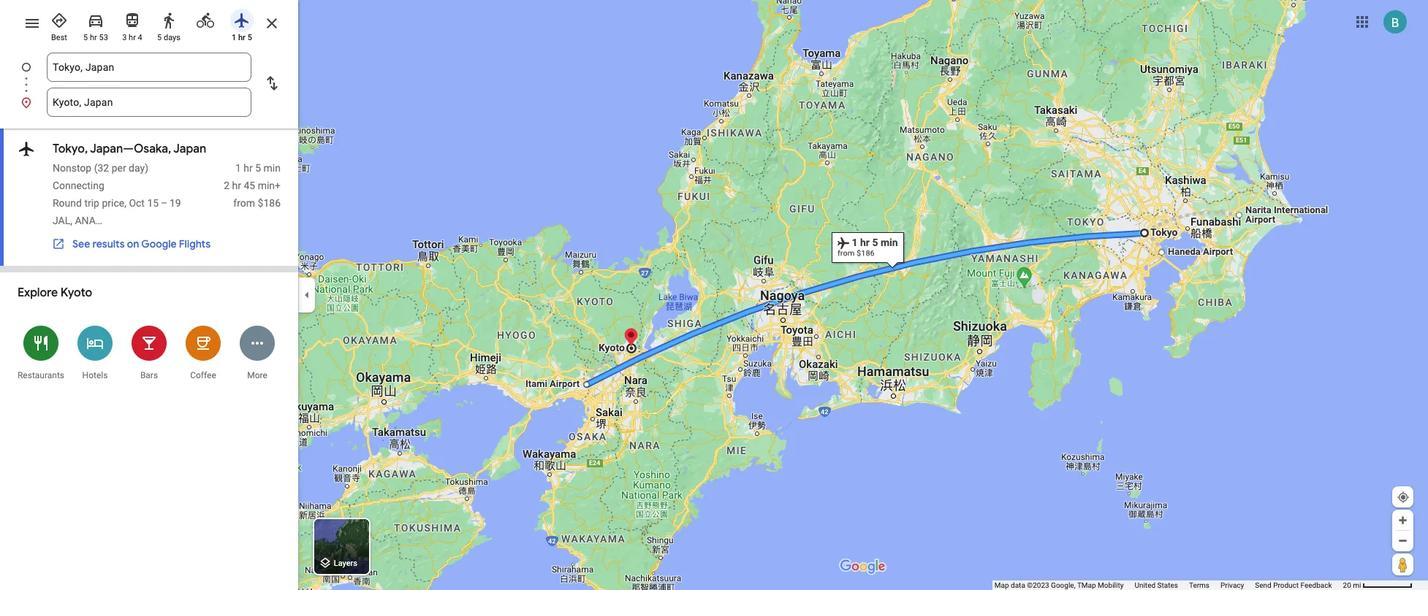 Task type: describe. For each thing, give the bounding box(es) containing it.
+
[[275, 180, 281, 192]]

jal , ana …
[[53, 215, 103, 227]]

per
[[112, 162, 126, 174]]

2 hr 45 min +
[[224, 180, 281, 192]]

list inside google maps element
[[0, 53, 298, 117]]

more
[[247, 371, 267, 381]]

see results on google flights link
[[45, 232, 218, 257]]

20 mi
[[1343, 582, 1362, 590]]

hotels button
[[68, 317, 122, 389]]

best
[[51, 33, 67, 42]]

coffee button
[[176, 317, 230, 389]]

explore
[[18, 286, 58, 300]]

terms button
[[1189, 581, 1210, 591]]

round
[[53, 197, 82, 209]]

feedback
[[1301, 582, 1333, 590]]

united states
[[1135, 582, 1178, 590]]

©2023
[[1027, 582, 1050, 590]]

bars
[[140, 371, 158, 381]]

1 list item from the top
[[0, 53, 298, 99]]

hr for 3 hr 4
[[129, 33, 136, 42]]

none radio inside google maps element
[[190, 6, 221, 32]]

see results on google flights
[[72, 238, 211, 251]]

kyoto
[[61, 286, 92, 300]]


[[18, 139, 35, 159]]

5 days radio
[[154, 6, 184, 43]]

hr for 2 hr 45 min +
[[232, 180, 241, 192]]

flights image
[[233, 12, 251, 29]]

united
[[1135, 582, 1156, 590]]

)
[[145, 162, 148, 174]]

5 inside  element
[[255, 162, 261, 174]]

nonstop
[[53, 162, 92, 174]]

5 inside 5 hr 53 option
[[83, 33, 88, 42]]

hr for 1 hr 5 min
[[244, 162, 253, 174]]

driving image
[[87, 12, 105, 29]]

terms
[[1189, 582, 1210, 590]]

…
[[96, 215, 103, 227]]

directions main content
[[0, 0, 298, 591]]

5 days
[[157, 33, 181, 42]]

15 – 19
[[147, 197, 181, 209]]

hotels
[[82, 371, 108, 381]]

oct
[[129, 197, 145, 209]]

Starting point Tokyo, Japan field
[[53, 58, 246, 76]]

zoom in image
[[1398, 515, 1409, 526]]

coffee
[[190, 371, 216, 381]]

1 hr 5
[[232, 33, 252, 42]]

none field starting point tokyo, japan
[[53, 53, 246, 82]]

none field destination kyoto, japan
[[53, 88, 246, 117]]

show your location image
[[1397, 491, 1410, 504]]

explore kyoto
[[18, 286, 92, 300]]

google account: brad klo  
(klobrad84@gmail.com) image
[[1384, 10, 1407, 33]]

hr for 5 hr 53
[[90, 33, 97, 42]]

2
[[224, 180, 230, 192]]

5 hr 53 radio
[[80, 6, 111, 43]]

flights image
[[18, 139, 35, 159]]

reverse starting point and destination image
[[263, 75, 281, 92]]

min for 45
[[258, 180, 275, 192]]

(
[[94, 162, 98, 174]]

bars button
[[122, 317, 176, 389]]

send
[[1256, 582, 1272, 590]]

3 hr 4 radio
[[117, 6, 148, 43]]

map data ©2023 google, tmap mobility
[[995, 582, 1124, 590]]

,
[[70, 215, 72, 227]]

best travel modes image
[[50, 12, 68, 29]]

mi
[[1353, 582, 1362, 590]]

5 inside 1 hr 5 radio
[[248, 33, 252, 42]]

layers
[[334, 560, 357, 569]]

min for 5
[[264, 162, 281, 174]]

mobility
[[1098, 582, 1124, 590]]

4
[[138, 33, 142, 42]]

32
[[98, 162, 109, 174]]



Task type: vqa. For each thing, say whether or not it's contained in the screenshot.
'2.7 stars' image
no



Task type: locate. For each thing, give the bounding box(es) containing it.
product
[[1274, 582, 1299, 590]]

privacy
[[1221, 582, 1245, 590]]

list item down 4
[[0, 53, 298, 99]]

nonstop ( 32 per day )
[[53, 162, 148, 174]]

google,
[[1051, 582, 1076, 590]]

hr inside option
[[129, 33, 136, 42]]

footer inside google maps element
[[995, 581, 1343, 591]]

google
[[141, 238, 177, 251]]

None radio
[[190, 6, 221, 32]]

footer
[[995, 581, 1343, 591]]

5
[[83, 33, 88, 42], [157, 33, 162, 42], [248, 33, 252, 42], [255, 162, 261, 174]]

0 vertical spatial none field
[[53, 53, 246, 82]]

2 none field from the top
[[53, 88, 246, 117]]

$186
[[258, 197, 281, 209]]

min right 45
[[258, 180, 275, 192]]

send product feedback
[[1256, 582, 1333, 590]]

hr right 2
[[232, 180, 241, 192]]

footer containing map data ©2023 google, tmap mobility
[[995, 581, 1343, 591]]

5 inside 5 days radio
[[157, 33, 162, 42]]

5 hr 53
[[83, 33, 108, 42]]

tokyo,
[[53, 142, 88, 156]]

 element
[[0, 129, 298, 267]]

min
[[264, 162, 281, 174], [258, 180, 275, 192]]

ana
[[75, 215, 96, 227]]

1 vertical spatial min
[[258, 180, 275, 192]]

None field
[[53, 53, 246, 82], [53, 88, 246, 117]]

1 inside radio
[[232, 33, 236, 42]]

Best radio
[[44, 6, 75, 43]]

united states button
[[1135, 581, 1178, 591]]

list item
[[0, 53, 298, 99], [0, 88, 298, 117]]

japan—osaka,
[[90, 142, 171, 156]]

5 left the days
[[157, 33, 162, 42]]

3 hr 4
[[122, 33, 142, 42]]

hr down flights image
[[238, 33, 246, 42]]

hr
[[90, 33, 97, 42], [129, 33, 136, 42], [238, 33, 246, 42], [244, 162, 253, 174], [232, 180, 241, 192]]

0 vertical spatial 1
[[232, 33, 236, 42]]

collapse side panel image
[[299, 287, 315, 303]]

flights
[[179, 238, 211, 251]]

walking image
[[160, 12, 178, 29]]

tokyo, japan—osaka, japan
[[53, 142, 206, 156]]

days
[[164, 33, 181, 42]]

45
[[244, 180, 255, 192]]

map
[[995, 582, 1009, 590]]

day
[[129, 162, 145, 174]]

data
[[1011, 582, 1026, 590]]

1 down flights image
[[232, 33, 236, 42]]

3
[[122, 33, 127, 42]]

1 for 1 hr 5
[[232, 33, 236, 42]]

1 hr 5 min
[[235, 162, 281, 174]]

tmap
[[1078, 582, 1096, 590]]

5 left 53
[[83, 33, 88, 42]]

hr left 53
[[90, 33, 97, 42]]

20 mi button
[[1343, 582, 1413, 590]]

1 up 2 hr 45 min +
[[235, 162, 241, 174]]

more button
[[230, 317, 284, 389]]

restaurants button
[[14, 317, 68, 389]]

none field down 4
[[53, 53, 246, 82]]

2 list item from the top
[[0, 88, 298, 117]]

list
[[0, 53, 298, 117]]

japan
[[173, 142, 206, 156]]

none field down starting point tokyo, japan field
[[53, 88, 246, 117]]

1 vertical spatial none field
[[53, 88, 246, 117]]

results
[[92, 238, 125, 251]]

hr inside option
[[90, 33, 97, 42]]

privacy button
[[1221, 581, 1245, 591]]

restaurants
[[18, 371, 64, 381]]

hr up 45
[[244, 162, 253, 174]]

5 down flights image
[[248, 33, 252, 42]]

1 vertical spatial 1
[[235, 162, 241, 174]]

list item down starting point tokyo, japan field
[[0, 88, 298, 117]]

hr right "3"
[[129, 33, 136, 42]]

hr for 1 hr 5
[[238, 33, 246, 42]]

1
[[232, 33, 236, 42], [235, 162, 241, 174]]

min up +
[[264, 162, 281, 174]]

20
[[1343, 582, 1352, 590]]

trip
[[84, 197, 99, 209]]

0 vertical spatial min
[[264, 162, 281, 174]]

from
[[233, 197, 255, 209]]

5 up 2 hr 45 min +
[[255, 162, 261, 174]]

price,
[[102, 197, 126, 209]]

hr inside radio
[[238, 33, 246, 42]]

send product feedback button
[[1256, 581, 1333, 591]]

round trip price, oct 15 – 19
[[53, 197, 181, 209]]

53
[[99, 33, 108, 42]]

states
[[1158, 582, 1178, 590]]

cycling image
[[197, 12, 214, 29]]

see
[[72, 238, 90, 251]]

from $186
[[233, 197, 281, 209]]

close directions image
[[263, 15, 281, 32]]

1 inside  element
[[235, 162, 241, 174]]

on
[[127, 238, 139, 251]]

1 none field from the top
[[53, 53, 246, 82]]

jal
[[53, 215, 70, 227]]

show street view coverage image
[[1393, 554, 1414, 576]]

Destination Kyoto, Japan field
[[53, 94, 246, 111]]

zoom out image
[[1398, 536, 1409, 547]]

1 hr 5 radio
[[227, 6, 257, 43]]

transit image
[[124, 12, 141, 29]]

connecting
[[53, 180, 104, 192]]

1 for 1 hr 5 min
[[235, 162, 241, 174]]

google maps element
[[0, 0, 1429, 591]]



